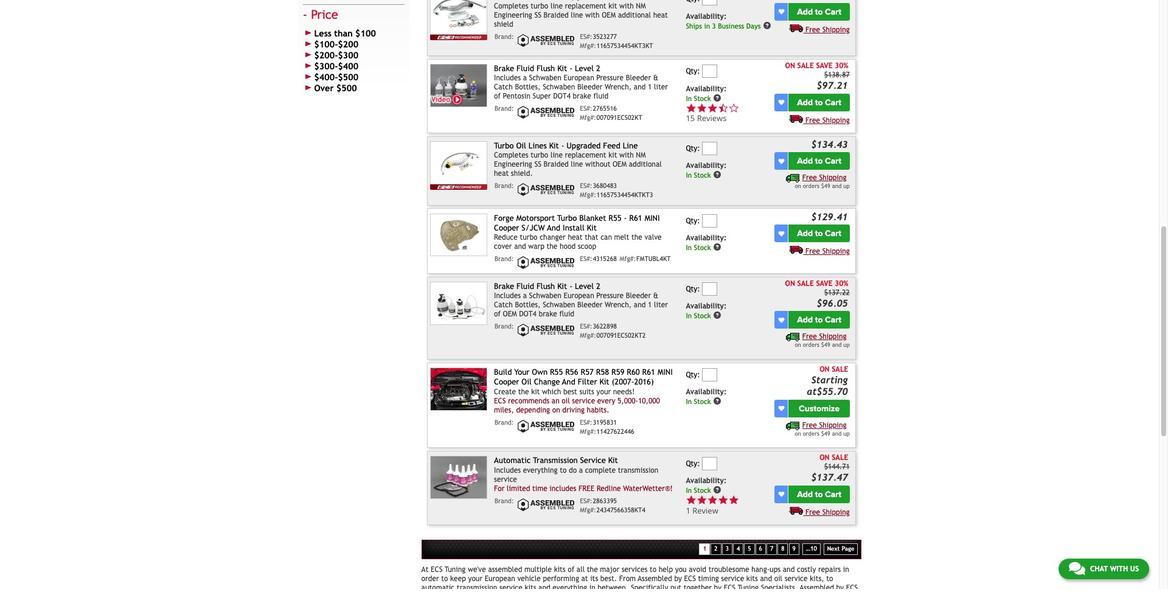 Task type: vqa. For each thing, say whether or not it's contained in the screenshot.
$97.21 2
yes



Task type: locate. For each thing, give the bounding box(es) containing it.
ecs tuning recommends this product. image
[[431, 35, 487, 40], [431, 184, 487, 190]]

$200-$300 link
[[303, 50, 405, 61]]

mfg#: inside es#: 3622898 mfg#: 007091ecs02kt2
[[580, 332, 596, 339]]

save for $96.05
[[816, 279, 833, 288]]

1 brake fluid flush kit - level 2 link from the top
[[494, 64, 601, 73]]

add to cart for add to cart button related to add to wish list icon
[[797, 228, 842, 239]]

oem
[[602, 11, 616, 19], [613, 160, 627, 169], [503, 310, 517, 318]]

add to cart button for 6th add to wish list image from the top of the page
[[789, 486, 850, 503]]

catch up the pentosin
[[494, 83, 513, 92]]

2 in from the top
[[686, 171, 692, 180]]

kit
[[558, 64, 567, 73], [549, 141, 559, 150], [587, 223, 597, 233], [558, 282, 567, 291], [600, 377, 610, 387], [608, 456, 618, 465]]

$49 up $129.41 at the right top of the page
[[822, 183, 831, 190]]

2 cooper from the top
[[494, 377, 519, 387]]

qty: for brake fluid flush kit - level 2 includes a schwaben european pressure bleeder & catch bottles, schwaben bleeder wrench, and 1 liter of pentosin super dot4 brake fluid
[[686, 67, 700, 76]]

pentosin
[[503, 92, 531, 101]]

1 horizontal spatial oil
[[775, 574, 783, 583]]

0 vertical spatial engineering
[[494, 11, 532, 19]]

0 horizontal spatial fluid
[[560, 310, 575, 318]]

1 vertical spatial $500
[[337, 83, 357, 93]]

together
[[684, 584, 712, 589]]

a inside brake fluid flush kit - level 2 includes a schwaben european pressure bleeder & catch bottles, schwaben bleeder wrench, and 1 liter of pentosin super dot4 brake fluid
[[523, 74, 527, 82]]

kits down hang-
[[747, 574, 758, 583]]

0 vertical spatial brake fluid flush kit - level 2 link
[[494, 64, 601, 73]]

shield
[[494, 20, 514, 28]]

3 availability: in stock from the top
[[686, 234, 727, 252]]

orders down customize link
[[803, 430, 820, 437]]

1 review link up 3 link
[[686, 495, 773, 516]]

brake fluid flush kit - level 2 link for $97.21
[[494, 64, 601, 73]]

at
[[807, 386, 817, 397], [582, 574, 588, 583]]

availability: ships in 3 business days
[[686, 12, 761, 30]]

1 question sign image from the top
[[714, 93, 722, 102]]

and left warp
[[514, 242, 526, 251]]

the inside "at ecs tuning we've assembled multiple kits of all the major services to help you avoid troublesome hang-ups and costly repairs in order to keep your european vehicle performing at its best. from assembled by ecs timing service kits and oil service kits, to automatic transmission service kits and everything in between. specifically put together by ecs tuning specialists, assembled by e"
[[587, 565, 598, 574]]

kit up the complete
[[608, 456, 618, 465]]

None text field
[[703, 0, 718, 6], [703, 65, 718, 78], [703, 214, 718, 228], [703, 282, 718, 296], [703, 0, 718, 6], [703, 65, 718, 78], [703, 214, 718, 228], [703, 282, 718, 296]]

15 reviews link for first question sign image
[[686, 103, 773, 124]]

1 vertical spatial 2
[[596, 282, 601, 291]]

2 & from the top
[[654, 292, 659, 300]]

0 horizontal spatial and
[[547, 223, 561, 233]]

mfg#: inside es#: 2765516 mfg#: 007091ecs02kt
[[580, 114, 596, 121]]

the up its
[[587, 565, 598, 574]]

6 qty: from the top
[[686, 459, 700, 468]]

1 vertical spatial kits
[[747, 574, 758, 583]]

free shipping on orders $49 and up
[[795, 174, 850, 190], [795, 333, 850, 348], [795, 421, 850, 437]]

qty: for brake fluid flush kit - level 2 includes a schwaben european pressure bleeder & catch bottles, schwaben bleeder wrench, and 1 liter of oem dot4 brake fluid
[[686, 285, 700, 293]]

mfg#:
[[580, 42, 596, 49], [580, 114, 596, 121], [580, 191, 596, 199], [620, 255, 636, 263], [580, 332, 596, 339], [580, 428, 596, 435], [580, 506, 596, 514]]

r57
[[581, 368, 594, 377]]

half star image
[[718, 103, 729, 113]]

1 vertical spatial save
[[816, 279, 833, 288]]

add for 4th add to wish list image from the top of the page
[[797, 315, 813, 325]]

avoid
[[689, 565, 707, 574]]

0 vertical spatial transmission
[[618, 466, 659, 475]]

turbo inside completes turbo line replacement kit with nm engineering ss braided line with oem additional heat shield
[[531, 2, 549, 10]]

1 replacement from the top
[[565, 2, 607, 10]]

brand: for automatic transmission service kit includes everything to do a complete transmission service for limited time includes free redline waterwetter®!
[[495, 497, 514, 504]]

of left the pentosin
[[494, 92, 501, 101]]

0 horizontal spatial transmission
[[457, 584, 497, 589]]

$400
[[338, 61, 359, 71]]

$137.22
[[825, 288, 850, 297]]

1 add from the top
[[797, 7, 813, 17]]

free shipping on orders $49 and up down the customize
[[795, 421, 850, 437]]

european inside brake fluid flush kit - level 2 includes a schwaben european pressure bleeder & catch bottles, schwaben bleeder wrench, and 1 liter of oem dot4 brake fluid
[[564, 292, 594, 300]]

question sign image
[[763, 21, 772, 30], [714, 311, 722, 320], [714, 397, 722, 406], [714, 486, 722, 494]]

r60
[[627, 368, 640, 377]]

brake fluid flush kit - level 2 link up super
[[494, 64, 601, 73]]

30% up $137.22
[[835, 279, 849, 288]]

1 vertical spatial braided
[[544, 160, 569, 169]]

2 horizontal spatial heat
[[653, 11, 668, 19]]

oil left the lines
[[516, 141, 526, 150]]

es#: for forge motorsport turbo blanket r55 - r61 mini cooper s/jcw and install kit reduce turbo changer heat that can melt the valve cover and warp the hood scoop
[[580, 255, 593, 263]]

add to cart button for sixth add to wish list image from the bottom of the page
[[789, 3, 850, 21]]

catch inside brake fluid flush kit - level 2 includes a schwaben european pressure bleeder & catch bottles, schwaben bleeder wrench, and 1 liter of oem dot4 brake fluid
[[494, 301, 513, 309]]

and down hang-
[[761, 574, 772, 583]]

1 vertical spatial of
[[494, 310, 501, 318]]

1 liter from the top
[[654, 83, 668, 92]]

0 vertical spatial &
[[654, 74, 659, 82]]

nm up the 'es#: 3523277 mfg#: 11657534454kt3kt' at the top of page
[[636, 2, 646, 10]]

schwaben
[[529, 74, 562, 82], [543, 83, 575, 92], [529, 292, 562, 300], [543, 301, 575, 309]]

0 vertical spatial ss
[[535, 11, 542, 19]]

sale inside on sale $144.71 $137.47
[[832, 454, 849, 462]]

15 reviews link for star icon left of empty star image
[[686, 113, 739, 124]]

0 vertical spatial 30%
[[835, 61, 849, 70]]

qty: for automatic transmission service kit includes everything to do a complete transmission service for limited time includes free redline waterwetter®!
[[686, 459, 700, 468]]

and up 007091ecs02kt2
[[634, 301, 646, 309]]

1 vertical spatial and
[[562, 377, 576, 387]]

of inside brake fluid flush kit - level 2 includes a schwaben european pressure bleeder & catch bottles, schwaben bleeder wrench, and 1 liter of pentosin super dot4 brake fluid
[[494, 92, 501, 101]]

5 qty: from the top
[[686, 371, 700, 379]]

ecs tuning recommends this product. image for in
[[431, 184, 487, 190]]

es#: left 3680483
[[580, 182, 593, 189]]

engineering up shield
[[494, 11, 532, 19]]

kit for brake fluid flush kit - level 2 includes a schwaben european pressure bleeder & catch bottles, schwaben bleeder wrench, and 1 liter of oem dot4 brake fluid
[[558, 282, 567, 291]]

fluid up 2765516
[[594, 92, 609, 101]]

0 vertical spatial 3
[[713, 21, 716, 30]]

5 assembled by ecs - corporate logo image from the top
[[516, 323, 577, 338]]

0 vertical spatial oil
[[516, 141, 526, 150]]

braided
[[544, 11, 569, 19], [544, 160, 569, 169]]

replacement up 3523277
[[565, 2, 607, 10]]

completes up shield.
[[494, 151, 529, 160]]

sale inside on sale save 30% $137.22 $96.05
[[798, 279, 814, 288]]

0 vertical spatial european
[[564, 74, 594, 82]]

on
[[795, 183, 802, 190], [795, 342, 802, 348], [553, 406, 560, 414], [795, 430, 802, 437]]

1 includes from the top
[[494, 74, 521, 82]]

0 vertical spatial r61
[[630, 213, 643, 223]]

brake inside brake fluid flush kit - level 2 includes a schwaben european pressure bleeder & catch bottles, schwaben bleeder wrench, and 1 liter of pentosin super dot4 brake fluid
[[494, 64, 514, 73]]

4 qty: from the top
[[686, 285, 700, 293]]

valve
[[645, 233, 662, 242]]

1 horizontal spatial brake
[[573, 92, 592, 101]]

forge motorsport turbo blanket r55 - r61 mini cooper s/jcw and install kit link
[[494, 213, 660, 233]]

ups
[[770, 565, 781, 574]]

1 vertical spatial oil
[[775, 574, 783, 583]]

0 vertical spatial save
[[816, 61, 833, 70]]

- inside brake fluid flush kit - level 2 includes a schwaben european pressure bleeder & catch bottles, schwaben bleeder wrench, and 1 liter of oem dot4 brake fluid
[[570, 282, 573, 291]]

2863395
[[593, 497, 617, 504]]

$49
[[822, 183, 831, 190], [822, 342, 831, 348], [822, 430, 831, 437]]

replacement
[[565, 2, 607, 10], [565, 151, 607, 160]]

0 vertical spatial free shipping image
[[790, 24, 804, 32]]

catch
[[494, 83, 513, 92], [494, 301, 513, 309]]

to inside automatic transmission service kit includes everything to do a complete transmission service for limited time includes free redline waterwetter®!
[[560, 466, 567, 475]]

6 brand: from the top
[[495, 418, 514, 426]]

0 horizontal spatial 3
[[713, 21, 716, 30]]

3 brand: from the top
[[495, 182, 514, 189]]

wrench,
[[605, 83, 632, 92], [605, 301, 632, 309]]

1 es#: from the top
[[580, 33, 593, 40]]

- inside turbo oil lines kit - upgraded feed line completes turbo line replacement kit with nm engineering ss braided line without oem additional heat shield.
[[562, 141, 565, 150]]

1 vertical spatial turbo
[[558, 213, 577, 223]]

1 vertical spatial r55
[[550, 368, 563, 377]]

3 left 4
[[726, 545, 729, 552]]

es#: inside es#: 3195831 mfg#: 11427622446
[[580, 418, 593, 426]]

2 15 reviews link from the top
[[686, 113, 739, 124]]

assembled by ecs - corporate logo image down super
[[516, 105, 577, 120]]

pressure for $96.05
[[597, 292, 624, 300]]

hood
[[560, 242, 576, 251]]

mfg#: for build your own r55 r56 r57 r58 r59 r60 r61 mini cooper oil change and filter kit (2007-2016) create the kit which best suits your needs! ecs recommends an oil service every 5,000-10,000 miles, depending on driving habits.
[[580, 428, 596, 435]]

2 bottles, from the top
[[515, 301, 541, 309]]

1 vertical spatial flush
[[537, 282, 555, 291]]

assembled by ecs - corporate logo image down warp
[[516, 255, 577, 270]]

add to cart for add to cart button associated with sixth add to wish list image from the bottom of the page
[[797, 7, 842, 17]]

0 vertical spatial wrench,
[[605, 83, 632, 92]]

ecs inside build your own r55 r56 r57 r58 r59 r60 r61 mini cooper oil change and filter kit (2007-2016) create the kit which best suits your needs! ecs recommends an oil service every 5,000-10,000 miles, depending on driving habits.
[[494, 397, 506, 405]]

2 completes from the top
[[494, 151, 529, 160]]

without
[[586, 160, 611, 169]]

4315268
[[593, 255, 617, 263]]

1 assembled by ecs - corporate logo image from the top
[[516, 33, 577, 48]]

2 engineering from the top
[[494, 160, 532, 169]]

less than $100 link
[[303, 28, 405, 39]]

0 vertical spatial includes
[[494, 74, 521, 82]]

on for $96.05
[[785, 279, 796, 288]]

wrench, inside brake fluid flush kit - level 2 includes a schwaben european pressure bleeder & catch bottles, schwaben bleeder wrench, and 1 liter of oem dot4 brake fluid
[[605, 301, 632, 309]]

1 vertical spatial assembled
[[800, 584, 834, 589]]

2 add to cart button from the top
[[789, 93, 850, 111]]

1 vertical spatial replacement
[[565, 151, 607, 160]]

es#2765516 - 007091ecs02kt - brake fluid flush kit - level 2 - includes a schwaben european pressure bleeder & catch bottles, schwaben bleeder wrench, and 1 liter of pentosin super dot4 brake fluid - assembled by ecs - audi bmw volkswagen mini porsche image
[[431, 64, 487, 107]]

mfg#: for forge motorsport turbo blanket r55 - r61 mini cooper s/jcw and install kit reduce turbo changer heat that can melt the valve cover and warp the hood scoop
[[620, 255, 636, 263]]

1 vertical spatial in
[[843, 565, 850, 574]]

5 availability: from the top
[[686, 302, 727, 311]]

2 ecs tuning recommends this product. image from the top
[[431, 184, 487, 190]]

level for $97.21
[[575, 64, 594, 73]]

kits,
[[810, 574, 825, 583]]

1 vertical spatial free shipping on orders $49 and up
[[795, 333, 850, 348]]

1 vertical spatial your
[[468, 574, 483, 583]]

1 horizontal spatial transmission
[[618, 466, 659, 475]]

2 down 3523277
[[596, 64, 601, 73]]

3 add to wish list image from the top
[[779, 158, 785, 164]]

0 horizontal spatial tuning
[[445, 565, 466, 574]]

0 vertical spatial liter
[[654, 83, 668, 92]]

2 vertical spatial up
[[844, 430, 850, 437]]

of inside brake fluid flush kit - level 2 includes a schwaben european pressure bleeder & catch bottles, schwaben bleeder wrench, and 1 liter of oem dot4 brake fluid
[[494, 310, 501, 318]]

on inside on sale save 30% $137.22 $96.05
[[785, 279, 796, 288]]

5 add to cart button from the top
[[789, 311, 850, 329]]

availability: in stock for forge motorsport turbo blanket r55 - r61 mini cooper s/jcw and install kit
[[686, 234, 727, 252]]

mini right r60
[[658, 368, 673, 377]]

mfg#: for turbo oil lines kit - upgraded feed line completes turbo line replacement kit with nm engineering ss braided line without oem additional heat shield.
[[580, 191, 596, 199]]

2 add to cart from the top
[[797, 97, 842, 107]]

shield.
[[511, 169, 533, 178]]

6 add from the top
[[797, 489, 813, 500]]

pressure for $97.21
[[597, 74, 624, 82]]

0 vertical spatial a
[[523, 74, 527, 82]]

$49 up on sale
[[822, 342, 831, 348]]

1 vertical spatial pressure
[[597, 292, 624, 300]]

timing
[[699, 574, 719, 583]]

heat inside completes turbo line replacement kit with nm engineering ss braided line with oem additional heat shield
[[653, 11, 668, 19]]

of right es#3622898 - 007091ecs02kt2 - brake fluid flush kit - level 2 - includes a schwaben european pressure bleeder & catch bottles, schwaben bleeder wrench, and 1 liter of oem dot4 brake fluid - assembled by ecs - audi bmw volkswagen mini porsche image
[[494, 310, 501, 318]]

1 ss from the top
[[535, 11, 542, 19]]

30% for $96.05
[[835, 279, 849, 288]]

up up on sale
[[844, 342, 850, 348]]

upgraded
[[567, 141, 601, 150]]

7 assembled by ecs - corporate logo image from the top
[[516, 497, 577, 512]]

in
[[686, 94, 692, 102], [686, 171, 692, 180], [686, 243, 692, 252], [686, 312, 692, 320], [686, 397, 692, 406], [686, 486, 692, 495]]

line
[[623, 141, 638, 150]]

ecs
[[494, 397, 506, 405], [431, 565, 443, 574], [685, 574, 696, 583], [724, 584, 736, 589]]

european up 2765516
[[564, 74, 594, 82]]

5
[[748, 545, 751, 552]]

2 pressure from the top
[[597, 292, 624, 300]]

brand: down shield
[[495, 33, 514, 40]]

r55
[[609, 213, 622, 223], [550, 368, 563, 377]]

5 es#: from the top
[[580, 323, 593, 330]]

business
[[718, 21, 745, 30]]

r61 up 2016)
[[643, 368, 656, 377]]

-
[[570, 64, 573, 73], [562, 141, 565, 150], [624, 213, 627, 223], [570, 282, 573, 291]]

1 add to cart from the top
[[797, 7, 842, 17]]

flush down warp
[[537, 282, 555, 291]]

0 vertical spatial cooper
[[494, 223, 519, 233]]

a for 15
[[523, 74, 527, 82]]

transmission inside "at ecs tuning we've assembled multiple kits of all the major services to help you avoid troublesome hang-ups and costly repairs in order to keep your european vehicle performing at its best. from assembled by ecs timing service kits and oil service kits, to automatic transmission service kits and everything in between. specifically put together by ecs tuning specialists, assembled by e"
[[457, 584, 497, 589]]

add to cart button for add to wish list icon
[[789, 225, 850, 242]]

flush inside brake fluid flush kit - level 2 includes a schwaben european pressure bleeder & catch bottles, schwaben bleeder wrench, and 1 liter of oem dot4 brake fluid
[[537, 282, 555, 291]]

1 vertical spatial tuning
[[738, 584, 759, 589]]

mfg#: inside es#: 3680483 mfg#: 11657534454ktkt3
[[580, 191, 596, 199]]

and up $129.41 at the right top of the page
[[832, 183, 842, 190]]

es#: for brake fluid flush kit - level 2 includes a schwaben european pressure bleeder & catch bottles, schwaben bleeder wrench, and 1 liter of pentosin super dot4 brake fluid
[[580, 105, 593, 112]]

complete
[[585, 466, 616, 475]]

1 vertical spatial includes
[[494, 292, 521, 300]]

2 availability: in stock from the top
[[686, 162, 727, 180]]

kit down r58 on the bottom right of the page
[[600, 377, 610, 387]]

- for turbo oil lines kit - upgraded feed line completes turbo line replacement kit with nm engineering ss braided line without oem additional heat shield.
[[562, 141, 565, 150]]

brake
[[573, 92, 592, 101], [539, 310, 557, 318]]

2 add from the top
[[797, 97, 813, 107]]

$49 down customize link
[[822, 430, 831, 437]]

1 engineering from the top
[[494, 11, 532, 19]]

on inside on sale save 30% $138.87 $97.21
[[785, 61, 796, 70]]

depending
[[516, 406, 550, 414]]

by down repairs
[[837, 584, 844, 589]]

free down $134.43
[[803, 174, 817, 182]]

with down line
[[620, 151, 634, 160]]

4 assembled by ecs - corporate logo image from the top
[[516, 255, 577, 270]]

includes down automatic
[[494, 466, 521, 475]]

5 availability: in stock from the top
[[686, 388, 727, 406]]

0 vertical spatial turbo
[[531, 2, 549, 10]]

bottles, inside brake fluid flush kit - level 2 includes a schwaben european pressure bleeder & catch bottles, schwaben bleeder wrench, and 1 liter of oem dot4 brake fluid
[[515, 301, 541, 309]]

your up "every"
[[597, 387, 611, 396]]

star image left empty star image
[[708, 103, 718, 113]]

turbo
[[531, 2, 549, 10], [531, 151, 549, 160], [520, 233, 538, 242]]

catch for $96.05
[[494, 301, 513, 309]]

with inside turbo oil lines kit - upgraded feed line completes turbo line replacement kit with nm engineering ss braided line without oem additional heat shield.
[[620, 151, 634, 160]]

1 30% from the top
[[835, 61, 849, 70]]

9 link
[[789, 544, 800, 555]]

add to cart for add to cart button for 4th add to wish list image from the top of the page
[[797, 315, 842, 325]]

mfg#: inside es#: 3195831 mfg#: 11427622446
[[580, 428, 596, 435]]

15 reviews link
[[686, 103, 773, 124], [686, 113, 739, 124]]

1 up from the top
[[844, 183, 850, 190]]

es#: inside es#: 3680483 mfg#: 11657534454ktkt3
[[580, 182, 593, 189]]

includes inside brake fluid flush kit - level 2 includes a schwaben european pressure bleeder & catch bottles, schwaben bleeder wrench, and 1 liter of pentosin super dot4 brake fluid
[[494, 74, 521, 82]]

star image
[[697, 103, 708, 113], [686, 495, 697, 506], [697, 495, 708, 506], [708, 495, 718, 506]]

level for $96.05
[[575, 282, 594, 291]]

cooper inside forge motorsport turbo blanket r55 - r61 mini cooper s/jcw and install kit reduce turbo changer heat that can melt the valve cover and warp the hood scoop
[[494, 223, 519, 233]]

1 horizontal spatial dot4
[[553, 92, 571, 101]]

2 vertical spatial in
[[590, 584, 596, 589]]

r61 inside forge motorsport turbo blanket r55 - r61 mini cooper s/jcw and install kit reduce turbo changer heat that can melt the valve cover and warp the hood scoop
[[630, 213, 643, 223]]

0 horizontal spatial oil
[[562, 397, 570, 405]]

save inside on sale save 30% $137.22 $96.05
[[816, 279, 833, 288]]

mini up valve
[[645, 213, 660, 223]]

in inside the availability: ships in 3 business days
[[704, 21, 710, 30]]

3 $49 from the top
[[822, 430, 831, 437]]

0 vertical spatial your
[[597, 387, 611, 396]]

2 fluid from the top
[[517, 282, 534, 291]]

fluid inside brake fluid flush kit - level 2 includes a schwaben european pressure bleeder & catch bottles, schwaben bleeder wrench, and 1 liter of pentosin super dot4 brake fluid
[[517, 64, 534, 73]]

at inside "at ecs tuning we've assembled multiple kits of all the major services to help you avoid troublesome hang-ups and costly repairs in order to keep your european vehicle performing at its best. from assembled by ecs timing service kits and oil service kits, to automatic transmission service kits and everything in between. specifically put together by ecs tuning specialists, assembled by e"
[[582, 574, 588, 583]]

catch right es#3622898 - 007091ecs02kt2 - brake fluid flush kit - level 2 - includes a schwaben european pressure bleeder & catch bottles, schwaben bleeder wrench, and 1 liter of oem dot4 brake fluid - assembled by ecs - audi bmw volkswagen mini porsche image
[[494, 301, 513, 309]]

4 brand: from the top
[[495, 255, 514, 263]]

completes
[[494, 2, 529, 10], [494, 151, 529, 160]]

oil down best on the bottom left of the page
[[562, 397, 570, 405]]

1 15 reviews link from the top
[[686, 103, 773, 124]]

question sign image for $134.43
[[714, 171, 722, 179]]

kit inside automatic transmission service kit includes everything to do a complete transmission service for limited time includes free redline waterwetter®!
[[608, 456, 618, 465]]

2 cart from the top
[[825, 97, 842, 107]]

kit
[[609, 2, 617, 10], [609, 151, 617, 160], [531, 387, 540, 396]]

mfg#: down 2765516
[[580, 114, 596, 121]]

assembled
[[488, 565, 522, 574]]

es#: down habits.
[[580, 418, 593, 426]]

pressure inside brake fluid flush kit - level 2 includes a schwaben european pressure bleeder & catch bottles, schwaben bleeder wrench, and 1 liter of oem dot4 brake fluid
[[597, 292, 624, 300]]

on
[[785, 61, 796, 70], [785, 279, 796, 288], [820, 365, 830, 374], [820, 454, 830, 462]]

1 cart from the top
[[825, 7, 842, 17]]

es#: inside es#: 3622898 mfg#: 007091ecs02kt2
[[580, 323, 593, 330]]

1 down fmtubl4kt
[[648, 301, 652, 309]]

es#: left 2765516
[[580, 105, 593, 112]]

qty:
[[686, 67, 700, 76], [686, 144, 700, 153], [686, 217, 700, 225], [686, 285, 700, 293], [686, 371, 700, 379], [686, 459, 700, 468]]

customize link
[[789, 400, 850, 417]]

4 es#: from the top
[[580, 255, 593, 263]]

2 $49 from the top
[[822, 342, 831, 348]]

kit down completes turbo line replacement kit with nm engineering ss braided line with oem additional heat shield
[[558, 64, 567, 73]]

chat with us link
[[1059, 559, 1150, 579]]

0 vertical spatial oil
[[562, 397, 570, 405]]

1 catch from the top
[[494, 83, 513, 92]]

2 inside brake fluid flush kit - level 2 includes a schwaben european pressure bleeder & catch bottles, schwaben bleeder wrench, and 1 liter of oem dot4 brake fluid
[[596, 282, 601, 291]]

next page
[[828, 545, 855, 552]]

assembled by ecs - corporate logo image
[[516, 33, 577, 48], [516, 105, 577, 120], [516, 182, 577, 197], [516, 255, 577, 270], [516, 323, 577, 338], [516, 418, 577, 434], [516, 497, 577, 512]]

0 vertical spatial fluid
[[517, 64, 534, 73]]

0 vertical spatial and
[[547, 223, 561, 233]]

can
[[601, 233, 612, 242]]

brake for $97.21
[[494, 64, 514, 73]]

your inside build your own r55 r56 r57 r58 r59 r60 r61 mini cooper oil change and filter kit (2007-2016) create the kit which best suits your needs! ecs recommends an oil service every 5,000-10,000 miles, depending on driving habits.
[[597, 387, 611, 396]]

1 inside brake fluid flush kit - level 2 includes a schwaben european pressure bleeder & catch bottles, schwaben bleeder wrench, and 1 liter of oem dot4 brake fluid
[[648, 301, 652, 309]]

your inside "at ecs tuning we've assembled multiple kits of all the major services to help you avoid troublesome hang-ups and costly repairs in order to keep your european vehicle performing at its best. from assembled by ecs timing service kits and oil service kits, to automatic transmission service kits and everything in between. specifically put together by ecs tuning specialists, assembled by e"
[[468, 574, 483, 583]]

level
[[575, 64, 594, 73], [575, 282, 594, 291]]

super
[[533, 92, 551, 101]]

5 add from the top
[[797, 315, 813, 325]]

1 pressure from the top
[[597, 74, 624, 82]]

on for $137.47
[[820, 454, 830, 462]]

2 brake fluid flush kit - level 2 link from the top
[[494, 282, 601, 291]]

free
[[806, 25, 821, 34], [806, 116, 821, 125], [803, 174, 817, 182], [806, 247, 821, 256], [803, 333, 817, 341], [803, 421, 817, 430], [806, 508, 821, 517]]

0 vertical spatial at
[[807, 386, 817, 397]]

assembled by ecs - corporate logo image down depending
[[516, 418, 577, 434]]

0 horizontal spatial kits
[[525, 584, 537, 589]]

fluid inside brake fluid flush kit - level 2 includes a schwaben european pressure bleeder & catch bottles, schwaben bleeder wrench, and 1 liter of oem dot4 brake fluid
[[560, 310, 575, 318]]

cart
[[825, 7, 842, 17], [825, 97, 842, 107], [825, 156, 842, 166], [825, 228, 842, 239], [825, 315, 842, 325], [825, 489, 842, 500]]

2 question sign image from the top
[[714, 171, 722, 179]]

cooper up the reduce
[[494, 223, 519, 233]]

oem up 3523277
[[602, 11, 616, 19]]

1 review link up 2 link
[[686, 505, 739, 516]]

transmission
[[618, 466, 659, 475], [457, 584, 497, 589]]

and
[[547, 223, 561, 233], [562, 377, 576, 387]]

brand: for build your own r55 r56 r57 r58 r59 r60 r61 mini cooper oil change and filter kit (2007-2016) create the kit which best suits your needs! ecs recommends an oil service every 5,000-10,000 miles, depending on driving habits.
[[495, 418, 514, 426]]

4 cart from the top
[[825, 228, 842, 239]]

kit inside turbo oil lines kit - upgraded feed line completes turbo line replacement kit with nm engineering ss braided line without oem additional heat shield.
[[549, 141, 559, 150]]

0 horizontal spatial dot4
[[519, 310, 537, 318]]

specialists,
[[761, 584, 798, 589]]

mfg#: for brake fluid flush kit - level 2 includes a schwaben european pressure bleeder & catch bottles, schwaben bleeder wrench, and 1 liter of oem dot4 brake fluid
[[580, 332, 596, 339]]

ss
[[535, 11, 542, 19], [535, 160, 542, 169]]

in for turbo oil lines kit - upgraded feed line
[[686, 171, 692, 180]]

0 vertical spatial pressure
[[597, 74, 624, 82]]

filter
[[578, 377, 597, 387]]

kit inside build your own r55 r56 r57 r58 r59 r60 r61 mini cooper oil change and filter kit (2007-2016) create the kit which best suits your needs! ecs recommends an oil service every 5,000-10,000 miles, depending on driving habits.
[[531, 387, 540, 396]]

dot4 up the your
[[519, 310, 537, 318]]

4 add to cart from the top
[[797, 228, 842, 239]]

3 add from the top
[[797, 156, 813, 166]]

None text field
[[703, 142, 718, 155], [703, 368, 718, 382], [703, 457, 718, 470], [703, 142, 718, 155], [703, 368, 718, 382], [703, 457, 718, 470]]

6 add to cart button from the top
[[789, 486, 850, 503]]

2 vertical spatial kit
[[531, 387, 540, 396]]

you
[[675, 565, 687, 574]]

2 wrench, from the top
[[605, 301, 632, 309]]

cooper
[[494, 223, 519, 233], [494, 377, 519, 387]]

assembled by ecs - corporate logo image for turbo oil lines kit - upgraded feed line completes turbo line replacement kit with nm engineering ss braided line without oem additional heat shield.
[[516, 182, 577, 197]]

1 vertical spatial ss
[[535, 160, 542, 169]]

1 vertical spatial engineering
[[494, 160, 532, 169]]

question sign image
[[714, 93, 722, 102], [714, 171, 722, 179], [714, 243, 722, 252]]

0 horizontal spatial in
[[590, 584, 596, 589]]

european up 3622898
[[564, 292, 594, 300]]

and down vehicle
[[539, 584, 551, 589]]

in right ships at the top right of the page
[[704, 21, 710, 30]]

turbo up shield.
[[494, 141, 514, 150]]

availability: in stock
[[686, 84, 727, 102], [686, 162, 727, 180], [686, 234, 727, 252], [686, 302, 727, 320], [686, 388, 727, 406], [686, 477, 727, 495]]

3 assembled by ecs - corporate logo image from the top
[[516, 182, 577, 197]]

save up $137.22
[[816, 279, 833, 288]]

1 & from the top
[[654, 74, 659, 82]]

2 stock from the top
[[694, 171, 711, 180]]

comments image
[[1069, 561, 1086, 576]]

6 cart from the top
[[825, 489, 842, 500]]

assembled by ecs - corporate logo image up "own"
[[516, 323, 577, 338]]

4 availability: from the top
[[686, 234, 727, 242]]

0 vertical spatial heat
[[653, 11, 668, 19]]

2 qty: from the top
[[686, 144, 700, 153]]

0 vertical spatial catch
[[494, 83, 513, 92]]

0 vertical spatial fluid
[[594, 92, 609, 101]]

2 includes from the top
[[494, 292, 521, 300]]

1 horizontal spatial heat
[[568, 233, 583, 242]]

1 horizontal spatial and
[[562, 377, 576, 387]]

5 stock from the top
[[694, 397, 711, 406]]

3 add to cart from the top
[[797, 156, 842, 166]]

with
[[620, 2, 634, 10], [586, 11, 600, 19], [620, 151, 634, 160], [1111, 565, 1129, 573]]

stock for turbo oil lines kit - upgraded feed line
[[694, 171, 711, 180]]

fluid inside brake fluid flush kit - level 2 includes a schwaben european pressure bleeder & catch bottles, schwaben bleeder wrench, and 1 liter of oem dot4 brake fluid
[[517, 282, 534, 291]]

star image
[[686, 103, 697, 113], [708, 103, 718, 113], [718, 495, 729, 506], [729, 495, 739, 506]]

2 vertical spatial question sign image
[[714, 243, 722, 252]]

1 fluid from the top
[[517, 64, 534, 73]]

additional inside completes turbo line replacement kit with nm engineering ss braided line with oem additional heat shield
[[618, 11, 651, 19]]

add for fifth add to wish list image from the bottom
[[797, 97, 813, 107]]

add to cart
[[797, 7, 842, 17], [797, 97, 842, 107], [797, 156, 842, 166], [797, 228, 842, 239], [797, 315, 842, 325], [797, 489, 842, 500]]

availability: in stock for brake fluid flush kit - level 2
[[686, 302, 727, 320]]

1 vertical spatial heat
[[494, 169, 509, 178]]

braided inside completes turbo line replacement kit with nm engineering ss braided line with oem additional heat shield
[[544, 11, 569, 19]]

of for $97.21
[[494, 92, 501, 101]]

0 vertical spatial ecs tuning recommends this product. image
[[431, 35, 487, 40]]

level inside brake fluid flush kit - level 2 includes a schwaben european pressure bleeder & catch bottles, schwaben bleeder wrench, and 1 liter of pentosin super dot4 brake fluid
[[575, 64, 594, 73]]

1 vertical spatial $49
[[822, 342, 831, 348]]

1 vertical spatial orders
[[803, 342, 820, 348]]

free down $129.41 at the right top of the page
[[806, 247, 821, 256]]

brand: down 'miles,'
[[495, 418, 514, 426]]

transmission up waterwetter®!
[[618, 466, 659, 475]]

a inside automatic transmission service kit includes everything to do a complete transmission service for limited time includes free redline waterwetter®!
[[579, 466, 583, 475]]

turbo up install
[[558, 213, 577, 223]]

es#: for automatic transmission service kit includes everything to do a complete transmission service for limited time includes free redline waterwetter®!
[[580, 497, 593, 504]]

kit inside brake fluid flush kit - level 2 includes a schwaben european pressure bleeder & catch bottles, schwaben bleeder wrench, and 1 liter of oem dot4 brake fluid
[[558, 282, 567, 291]]

service inside automatic transmission service kit includes everything to do a complete transmission service for limited time includes free redline waterwetter®!
[[494, 475, 517, 484]]

build your own r55 r56 r57 r58 r59 r60 r61 mini cooper oil change and filter kit (2007-2016) link
[[494, 368, 673, 387]]

2 1 review link from the top
[[686, 505, 739, 516]]

liter for $97.21
[[654, 83, 668, 92]]

level inside brake fluid flush kit - level 2 includes a schwaben european pressure bleeder & catch bottles, schwaben bleeder wrench, and 1 liter of oem dot4 brake fluid
[[575, 282, 594, 291]]

assembled by ecs - corporate logo image down shield.
[[516, 182, 577, 197]]

additional down line
[[629, 160, 662, 169]]

free shipping image
[[786, 174, 800, 183], [790, 245, 804, 254], [786, 333, 800, 342], [786, 422, 800, 430], [790, 506, 804, 515]]

less than $100 $100-$200 $200-$300 $300-$400 $400-$500 over $500
[[314, 28, 376, 93]]

on sale
[[820, 365, 849, 374]]

0 vertical spatial $49
[[822, 183, 831, 190]]

liter inside brake fluid flush kit - level 2 includes a schwaben european pressure bleeder & catch bottles, schwaben bleeder wrench, and 1 liter of pentosin super dot4 brake fluid
[[654, 83, 668, 92]]

5 brand: from the top
[[495, 323, 514, 330]]

2 vertical spatial a
[[579, 466, 583, 475]]

2 level from the top
[[575, 282, 594, 291]]

1 ecs tuning recommends this product. image from the top
[[431, 35, 487, 40]]

cart for add to cart button related to add to wish list icon
[[825, 228, 842, 239]]

0 vertical spatial nm
[[636, 2, 646, 10]]

0 vertical spatial kits
[[554, 565, 566, 574]]

and up changer
[[547, 223, 561, 233]]

on sale $144.71 $137.47
[[811, 454, 850, 483]]

0 horizontal spatial turbo
[[494, 141, 514, 150]]

1 vertical spatial catch
[[494, 301, 513, 309]]

mfg#: for brake fluid flush kit - level 2 includes a schwaben european pressure bleeder & catch bottles, schwaben bleeder wrench, and 1 liter of pentosin super dot4 brake fluid
[[580, 114, 596, 121]]

mini
[[645, 213, 660, 223], [658, 368, 673, 377]]

brand: for brake fluid flush kit - level 2 includes a schwaben european pressure bleeder & catch bottles, schwaben bleeder wrench, and 1 liter of oem dot4 brake fluid
[[495, 323, 514, 330]]

0 vertical spatial question sign image
[[714, 93, 722, 102]]

brand: down the pentosin
[[495, 105, 514, 112]]

stock for brake fluid flush kit - level 2
[[694, 312, 711, 320]]

- for brake fluid flush kit - level 2 includes a schwaben european pressure bleeder & catch bottles, schwaben bleeder wrench, and 1 liter of pentosin super dot4 brake fluid
[[570, 64, 573, 73]]

availability: in stock for build your own r55 r56 r57 r58 r59 r60 r61 mini cooper oil change and filter kit (2007-2016)
[[686, 388, 727, 406]]

5 link
[[745, 544, 755, 555]]

stock for build your own r55 r56 r57 r58 r59 r60 r61 mini cooper oil change and filter kit (2007-2016)
[[694, 397, 711, 406]]

2 for $97.21
[[596, 64, 601, 73]]

3 availability: from the top
[[686, 162, 727, 170]]

brake inside brake fluid flush kit - level 2 includes a schwaben european pressure bleeder & catch bottles, schwaben bleeder wrench, and 1 liter of oem dot4 brake fluid
[[494, 282, 514, 291]]

replacement down upgraded
[[565, 151, 607, 160]]

add for sixth add to wish list image from the bottom of the page
[[797, 7, 813, 17]]

tuning up keep
[[445, 565, 466, 574]]

in down its
[[590, 584, 596, 589]]

additional up the 'es#: 3523277 mfg#: 11657534454kt3kt' at the top of page
[[618, 11, 651, 19]]

free shipping up $134.43
[[806, 116, 850, 125]]

and inside build your own r55 r56 r57 r58 r59 r60 r61 mini cooper oil change and filter kit (2007-2016) create the kit which best suits your needs! ecs recommends an oil service every 5,000-10,000 miles, depending on driving habits.
[[562, 377, 576, 387]]

2 vertical spatial turbo
[[520, 233, 538, 242]]

european for $97.21
[[564, 74, 594, 82]]

1 vertical spatial at
[[582, 574, 588, 583]]

1 vertical spatial everything
[[553, 584, 587, 589]]

r61 inside build your own r55 r56 r57 r58 r59 r60 r61 mini cooper oil change and filter kit (2007-2016) create the kit which best suits your needs! ecs recommends an oil service every 5,000-10,000 miles, depending on driving habits.
[[643, 368, 656, 377]]

r55 up the change
[[550, 368, 563, 377]]

on inside on sale $144.71 $137.47
[[820, 454, 830, 462]]

2 30% from the top
[[835, 279, 849, 288]]

es#:
[[580, 33, 593, 40], [580, 105, 593, 112], [580, 182, 593, 189], [580, 255, 593, 263], [580, 323, 593, 330], [580, 418, 593, 426], [580, 497, 593, 504]]

everything down performing
[[553, 584, 587, 589]]

fluid down warp
[[517, 282, 534, 291]]

qty: for forge motorsport turbo blanket r55 - r61 mini cooper s/jcw and install kit reduce turbo changer heat that can melt the valve cover and warp the hood scoop
[[686, 217, 700, 225]]

es#4315268 - fmtubl4kt - forge motorsport turbo blanket r55 - r61 mini cooper s/jcw and install kit  - reduce turbo changer heat that can melt the valve cover and warp the hood scoop - assembled by ecs - mini image
[[431, 213, 487, 256]]

5 in from the top
[[686, 397, 692, 406]]

sale for $97.21
[[798, 61, 814, 70]]

0 horizontal spatial brake
[[539, 310, 557, 318]]

transmission inside automatic transmission service kit includes everything to do a complete transmission service for limited time includes free redline waterwetter®!
[[618, 466, 659, 475]]

the up recommends
[[518, 387, 529, 396]]

ecs up order on the left of the page
[[431, 565, 443, 574]]

oil inside build your own r55 r56 r57 r58 r59 r60 r61 mini cooper oil change and filter kit (2007-2016) create the kit which best suits your needs! ecs recommends an oil service every 5,000-10,000 miles, depending on driving habits.
[[562, 397, 570, 405]]

2 brand: from the top
[[495, 105, 514, 112]]

add to wish list image
[[779, 231, 785, 237]]

assembled by ecs - corporate logo image for build your own r55 r56 r57 r58 r59 r60 r61 mini cooper oil change and filter kit (2007-2016) create the kit which best suits your needs! ecs recommends an oil service every 5,000-10,000 miles, depending on driving habits.
[[516, 418, 577, 434]]

4 add from the top
[[797, 228, 813, 239]]

catch inside brake fluid flush kit - level 2 includes a schwaben european pressure bleeder & catch bottles, schwaben bleeder wrench, and 1 liter of pentosin super dot4 brake fluid
[[494, 83, 513, 92]]

3 stock from the top
[[694, 243, 711, 252]]

1 add to wish list image from the top
[[779, 9, 785, 15]]

your
[[515, 368, 530, 377]]

in for build your own r55 r56 r57 r58 r59 r60 r61 mini cooper oil change and filter kit (2007-2016)
[[686, 397, 692, 406]]

and up best on the bottom left of the page
[[562, 377, 576, 387]]

0 vertical spatial tuning
[[445, 565, 466, 574]]

1 free shipping from the top
[[806, 25, 850, 34]]

bottles, inside brake fluid flush kit - level 2 includes a schwaben european pressure bleeder & catch bottles, schwaben bleeder wrench, and 1 liter of pentosin super dot4 brake fluid
[[515, 83, 541, 92]]

0 horizontal spatial r55
[[550, 368, 563, 377]]

free shipping up $138.87 at the top of page
[[806, 25, 850, 34]]

kit for automatic transmission service kit includes everything to do a complete transmission service for limited time includes free redline waterwetter®!
[[608, 456, 618, 465]]

2 for $96.05
[[596, 282, 601, 291]]

& inside brake fluid flush kit - level 2 includes a schwaben european pressure bleeder & catch bottles, schwaben bleeder wrench, and 1 liter of pentosin super dot4 brake fluid
[[654, 74, 659, 82]]

by down timing
[[714, 584, 722, 589]]

3 link
[[722, 544, 733, 555]]

brand: for turbo oil lines kit - upgraded feed line completes turbo line replacement kit with nm engineering ss braided line without oem additional heat shield.
[[495, 182, 514, 189]]

es#: for build your own r55 r56 r57 r58 r59 r60 r61 mini cooper oil change and filter kit (2007-2016) create the kit which best suits your needs! ecs recommends an oil service every 5,000-10,000 miles, depending on driving habits.
[[580, 418, 593, 426]]

free shipping image
[[790, 24, 804, 32], [790, 114, 804, 123]]

1 vertical spatial brake fluid flush kit - level 2 link
[[494, 282, 601, 291]]

heat
[[653, 11, 668, 19], [494, 169, 509, 178], [568, 233, 583, 242]]

2 flush from the top
[[537, 282, 555, 291]]

1 wrench, from the top
[[605, 83, 632, 92]]

0 vertical spatial completes
[[494, 2, 529, 10]]

cooper inside build your own r55 r56 r57 r58 r59 r60 r61 mini cooper oil change and filter kit (2007-2016) create the kit which best suits your needs! ecs recommends an oil service every 5,000-10,000 miles, depending on driving habits.
[[494, 377, 519, 387]]

a inside brake fluid flush kit - level 2 includes a schwaben european pressure bleeder & catch bottles, schwaben bleeder wrench, and 1 liter of oem dot4 brake fluid
[[523, 292, 527, 300]]

bottles, for $97.21
[[515, 83, 541, 92]]

2 vertical spatial $49
[[822, 430, 831, 437]]

8
[[782, 545, 785, 552]]

1 vertical spatial completes
[[494, 151, 529, 160]]

2 replacement from the top
[[565, 151, 607, 160]]

add to cart button for fifth add to wish list image from the bottom
[[789, 93, 850, 111]]

0 vertical spatial r55
[[609, 213, 622, 223]]

free shipping image down on sale save 30% $138.87 $97.21
[[790, 114, 804, 123]]

by
[[675, 574, 682, 583], [714, 584, 722, 589], [837, 584, 844, 589]]

0 vertical spatial replacement
[[565, 2, 607, 10]]

1 vertical spatial free shipping image
[[790, 114, 804, 123]]

oil inside turbo oil lines kit - upgraded feed line completes turbo line replacement kit with nm engineering ss braided line without oem additional heat shield.
[[516, 141, 526, 150]]

1 vertical spatial liter
[[654, 301, 668, 309]]

brake inside brake fluid flush kit - level 2 includes a schwaben european pressure bleeder & catch bottles, schwaben bleeder wrench, and 1 liter of pentosin super dot4 brake fluid
[[573, 92, 592, 101]]

2 vertical spatial heat
[[568, 233, 583, 242]]

and inside forge motorsport turbo blanket r55 - r61 mini cooper s/jcw and install kit reduce turbo changer heat that can melt the valve cover and warp the hood scoop
[[547, 223, 561, 233]]

mini inside forge motorsport turbo blanket r55 - r61 mini cooper s/jcw and install kit reduce turbo changer heat that can melt the valve cover and warp the hood scoop
[[645, 213, 660, 223]]

add to wish list image
[[779, 9, 785, 15], [779, 99, 785, 105], [779, 158, 785, 164], [779, 317, 785, 323], [779, 406, 785, 412], [779, 491, 785, 498]]

- inside brake fluid flush kit - level 2 includes a schwaben european pressure bleeder & catch bottles, schwaben bleeder wrench, and 1 liter of pentosin super dot4 brake fluid
[[570, 64, 573, 73]]

- for brake fluid flush kit - level 2 includes a schwaben european pressure bleeder & catch bottles, schwaben bleeder wrench, and 1 liter of oem dot4 brake fluid
[[570, 282, 573, 291]]

wrench, inside brake fluid flush kit - level 2 includes a schwaben european pressure bleeder & catch bottles, schwaben bleeder wrench, and 1 liter of pentosin super dot4 brake fluid
[[605, 83, 632, 92]]

1 vertical spatial oil
[[522, 377, 532, 387]]

es#: inside es#: 2765516 mfg#: 007091ecs02kt
[[580, 105, 593, 112]]

service
[[572, 397, 595, 405], [494, 475, 517, 484], [721, 574, 745, 583], [785, 574, 808, 583], [500, 584, 523, 589]]

that
[[585, 233, 599, 242]]

1 vertical spatial european
[[564, 292, 594, 300]]

0 vertical spatial additional
[[618, 11, 651, 19]]

brake fluid flush kit - level 2 link down warp
[[494, 282, 601, 291]]

includes
[[494, 74, 521, 82], [494, 292, 521, 300], [494, 466, 521, 475]]

next
[[828, 545, 840, 552]]

everything down transmission
[[523, 466, 558, 475]]

6 es#: from the top
[[580, 418, 593, 426]]



Task type: describe. For each thing, give the bounding box(es) containing it.
the down changer
[[547, 242, 558, 251]]

everything inside automatic transmission service kit includes everything to do a complete transmission service for limited time includes free redline waterwetter®!
[[523, 466, 558, 475]]

star image up 3 link
[[718, 495, 729, 506]]

1 free shipping on orders $49 and up from the top
[[795, 174, 850, 190]]

kit inside build your own r55 r56 r57 r58 r59 r60 r61 mini cooper oil change and filter kit (2007-2016) create the kit which best suits your needs! ecs recommends an oil service every 5,000-10,000 miles, depending on driving habits.
[[600, 377, 610, 387]]

1 horizontal spatial kits
[[554, 565, 566, 574]]

& for $97.21
[[654, 74, 659, 82]]

european for $96.05
[[564, 292, 594, 300]]

shipping up $134.43
[[823, 116, 850, 125]]

bleeder up 2765516
[[578, 83, 603, 92]]

ecs tuning recommends this product. image for ships
[[431, 35, 487, 40]]

completes inside turbo oil lines kit - upgraded feed line completes turbo line replacement kit with nm engineering ss braided line without oem additional heat shield.
[[494, 151, 529, 160]]

shipping down $137.47
[[823, 508, 850, 517]]

sale for $137.47
[[832, 454, 849, 462]]

replacement inside turbo oil lines kit - upgraded feed line completes turbo line replacement kit with nm engineering ss braided line without oem additional heat shield.
[[565, 151, 607, 160]]

6 availability: in stock from the top
[[686, 477, 727, 495]]

shipping up on sale
[[819, 333, 847, 341]]

6 availability: from the top
[[686, 388, 727, 396]]

$134.43
[[811, 139, 848, 150]]

2 free shipping on orders $49 and up from the top
[[795, 333, 850, 348]]

bleeder down es#: 4315268 mfg#: fmtubl4kt on the top of page
[[626, 292, 651, 300]]

hang-
[[752, 565, 770, 574]]

mini inside build your own r55 r56 r57 r58 r59 r60 r61 mini cooper oil change and filter kit (2007-2016) create the kit which best suits your needs! ecs recommends an oil service every 5,000-10,000 miles, depending on driving habits.
[[658, 368, 673, 377]]

3 free shipping from the top
[[806, 247, 850, 256]]

days
[[747, 21, 761, 30]]

catch for $97.21
[[494, 83, 513, 92]]

add to cart for add to cart button associated with fifth add to wish list image from the bottom
[[797, 97, 842, 107]]

2 horizontal spatial by
[[837, 584, 844, 589]]

free up …10
[[806, 508, 821, 517]]

on inside build your own r55 r56 r57 r58 r59 r60 r61 mini cooper oil change and filter kit (2007-2016) create the kit which best suits your needs! ecs recommends an oil service every 5,000-10,000 miles, depending on driving habits.
[[553, 406, 560, 414]]

with left us
[[1111, 565, 1129, 573]]

over $500 link
[[303, 83, 405, 94]]

2 vertical spatial kits
[[525, 584, 537, 589]]

multiple
[[525, 565, 552, 574]]

services
[[622, 565, 648, 574]]

1 brand: from the top
[[495, 33, 514, 40]]

a for 1
[[579, 466, 583, 475]]

own
[[532, 368, 548, 377]]

add to cart for add to cart button for 4th add to wish list image from the bottom
[[797, 156, 842, 166]]

includes inside automatic transmission service kit includes everything to do a complete transmission service for limited time includes free redline waterwetter®!
[[494, 466, 521, 475]]

0 horizontal spatial by
[[675, 574, 682, 583]]

flush for $97.21
[[537, 64, 555, 73]]

dot4 inside brake fluid flush kit - level 2 includes a schwaben european pressure bleeder & catch bottles, schwaben bleeder wrench, and 1 liter of pentosin super dot4 brake fluid
[[553, 92, 571, 101]]

price
[[311, 7, 338, 21]]

1 free shipping image from the top
[[790, 24, 804, 32]]

es#3622898 - 007091ecs02kt2 - brake fluid flush kit - level 2 - includes a schwaben european pressure bleeder & catch bottles, schwaben bleeder wrench, and 1 liter of oem dot4 brake fluid - assembled by ecs - audi bmw volkswagen mini porsche image
[[431, 282, 487, 325]]

automatic
[[494, 456, 531, 465]]

brand: for brake fluid flush kit - level 2 includes a schwaben european pressure bleeder & catch bottles, schwaben bleeder wrench, and 1 liter of pentosin super dot4 brake fluid
[[495, 105, 514, 112]]

shipping down $134.43
[[819, 174, 847, 182]]

additional inside turbo oil lines kit - upgraded feed line completes turbo line replacement kit with nm engineering ss braided line without oem additional heat shield.
[[629, 160, 662, 169]]

star image left reviews
[[686, 103, 697, 113]]

$400-$500 link
[[303, 72, 405, 83]]

of for $96.05
[[494, 310, 501, 318]]

3 inside the availability: ships in 3 business days
[[713, 21, 716, 30]]

1 inside brake fluid flush kit - level 2 includes a schwaben european pressure bleeder & catch bottles, schwaben bleeder wrench, and 1 liter of pentosin super dot4 brake fluid
[[648, 83, 652, 92]]

includes
[[550, 484, 577, 493]]

automatic transmission service kit includes everything to do a complete transmission service for limited time includes free redline waterwetter®!
[[494, 456, 673, 493]]

turbo oil lines kit - upgraded feed line link
[[494, 141, 638, 150]]

braided inside turbo oil lines kit - upgraded feed line completes turbo line replacement kit with nm engineering ss braided line without oem additional heat shield.
[[544, 160, 569, 169]]

reviews
[[697, 113, 727, 124]]

es#3523277 - 11657534454kt3kt - turbo oil lines kit - upgraded feed line - completes turbo line replacement kit with nm engineering ss braided line with oem additional heat shield - assembled by ecs - mini image
[[431, 0, 487, 35]]

forge motorsport turbo blanket r55 - r61 mini cooper s/jcw and install kit reduce turbo changer heat that can melt the valve cover and warp the hood scoop
[[494, 213, 662, 251]]

every
[[598, 397, 616, 405]]

1 left review
[[686, 505, 691, 516]]

1 1 review link from the top
[[686, 495, 773, 516]]

includes for $97.21
[[494, 74, 521, 82]]

changer
[[540, 233, 566, 242]]

add for add to wish list icon
[[797, 228, 813, 239]]

3 up from the top
[[844, 430, 850, 437]]

11657534454ktkt3
[[597, 191, 653, 199]]

ships
[[686, 21, 702, 30]]

blanket
[[580, 213, 606, 223]]

15
[[686, 113, 695, 124]]

add to cart for add to cart button related to 6th add to wish list image from the top of the page
[[797, 489, 842, 500]]

7
[[771, 545, 774, 552]]

turbo oil lines kit - upgraded feed line completes turbo line replacement kit with nm engineering ss braided line without oem additional heat shield.
[[494, 141, 662, 178]]

nm inside turbo oil lines kit - upgraded feed line completes turbo line replacement kit with nm engineering ss braided line without oem additional heat shield.
[[636, 151, 646, 160]]

service down 'costly'
[[785, 574, 808, 583]]

kit inside completes turbo line replacement kit with nm engineering ss braided line with oem additional heat shield
[[609, 2, 617, 10]]

performing
[[543, 574, 579, 583]]

needs!
[[613, 387, 635, 396]]

2 vertical spatial 2
[[715, 545, 718, 552]]

15 reviews
[[686, 113, 727, 124]]

3 free shipping on orders $49 and up from the top
[[795, 421, 850, 437]]

next page link
[[824, 544, 858, 555]]

service inside build your own r55 r56 r57 r58 r59 r60 r61 mini cooper oil change and filter kit (2007-2016) create the kit which best suits your needs! ecs recommends an oil service every 5,000-10,000 miles, depending on driving habits.
[[572, 397, 595, 405]]

cart for add to cart button associated with fifth add to wish list image from the bottom
[[825, 97, 842, 107]]

mfg#: for automatic transmission service kit includes everything to do a complete transmission service for limited time includes free redline waterwetter®!
[[580, 506, 596, 514]]

turbo inside forge motorsport turbo blanket r55 - r61 mini cooper s/jcw and install kit reduce turbo changer heat that can melt the valve cover and warp the hood scoop
[[520, 233, 538, 242]]

availability: in stock for turbo oil lines kit - upgraded feed line
[[686, 162, 727, 180]]

es#: 4315268 mfg#: fmtubl4kt
[[580, 255, 671, 263]]

turbo inside forge motorsport turbo blanket r55 - r61 mini cooper s/jcw and install kit reduce turbo changer heat that can melt the valve cover and warp the hood scoop
[[558, 213, 577, 223]]

1 horizontal spatial assembled
[[800, 584, 834, 589]]

lines
[[529, 141, 547, 150]]

on for $97.21
[[785, 61, 796, 70]]

empty star image
[[729, 103, 739, 113]]

…10 link
[[803, 544, 821, 555]]

2 horizontal spatial kits
[[747, 574, 758, 583]]

bleeder down 11657534454kt3kt
[[626, 74, 651, 82]]

shipping down $129.41 at the right top of the page
[[823, 247, 850, 256]]

star image right review
[[729, 495, 739, 506]]

ss inside completes turbo line replacement kit with nm engineering ss braided line with oem additional heat shield
[[535, 11, 542, 19]]

flush for $96.05
[[537, 282, 555, 291]]

build
[[494, 368, 512, 377]]

question sign image for $129.41
[[714, 243, 722, 252]]

free
[[579, 484, 595, 493]]

includes for $96.05
[[494, 292, 521, 300]]

5 add to wish list image from the top
[[779, 406, 785, 412]]

qty: for turbo oil lines kit - upgraded feed line completes turbo line replacement kit with nm engineering ss braided line without oem additional heat shield.
[[686, 144, 700, 153]]

$55.70
[[817, 386, 848, 397]]

add to cart button for 4th add to wish list image from the top of the page
[[789, 311, 850, 329]]

nm inside completes turbo line replacement kit with nm engineering ss braided line with oem additional heat shield
[[636, 2, 646, 10]]

3 orders from the top
[[803, 430, 820, 437]]

free down $96.05
[[803, 333, 817, 341]]

and up on sale
[[832, 342, 842, 348]]

engineering inside completes turbo line replacement kit with nm engineering ss braided line with oem additional heat shield
[[494, 11, 532, 19]]

and right the ups
[[783, 565, 795, 574]]

$144.71
[[825, 463, 850, 471]]

stock for forge motorsport turbo blanket r55 - r61 mini cooper s/jcw and install kit
[[694, 243, 711, 252]]

help
[[659, 565, 673, 574]]

availability: inside the availability: ships in 3 business days
[[686, 12, 727, 21]]

the right melt
[[632, 233, 643, 242]]

2016)
[[635, 377, 654, 387]]

cart for add to cart button for 4th add to wish list image from the bottom
[[825, 156, 842, 166]]

$100
[[356, 28, 376, 38]]

r55 inside forge motorsport turbo blanket r55 - r61 mini cooper s/jcw and install kit reduce turbo changer heat that can melt the valve cover and warp the hood scoop
[[609, 213, 622, 223]]

kit for turbo oil lines kit - upgraded feed line completes turbo line replacement kit with nm engineering ss braided line without oem additional heat shield.
[[549, 141, 559, 150]]

& for $96.05
[[654, 292, 659, 300]]

ss inside turbo oil lines kit - upgraded feed line completes turbo line replacement kit with nm engineering ss braided line without oem additional heat shield.
[[535, 160, 542, 169]]

completes inside completes turbo line replacement kit with nm engineering ss braided line with oem additional heat shield
[[494, 2, 529, 10]]

save for $97.21
[[816, 61, 833, 70]]

fluid inside brake fluid flush kit - level 2 includes a schwaben european pressure bleeder & catch bottles, schwaben bleeder wrench, and 1 liter of pentosin super dot4 brake fluid
[[594, 92, 609, 101]]

heat inside turbo oil lines kit - upgraded feed line completes turbo line replacement kit with nm engineering ss braided line without oem additional heat shield.
[[494, 169, 509, 178]]

kit inside turbo oil lines kit - upgraded feed line completes turbo line replacement kit with nm engineering ss braided line without oem additional heat shield.
[[609, 151, 617, 160]]

with up the 'es#: 3523277 mfg#: 11657534454kt3kt' at the top of page
[[620, 2, 634, 10]]

…10
[[806, 545, 817, 552]]

mfg#: inside the 'es#: 3523277 mfg#: 11657534454kt3kt'
[[580, 42, 596, 49]]

3622898
[[593, 323, 617, 330]]

limited
[[507, 484, 530, 493]]

liter for $96.05
[[654, 301, 668, 309]]

recommends
[[508, 397, 550, 405]]

and down customize link
[[832, 430, 842, 437]]

oil inside "at ecs tuning we've assembled multiple kits of all the major services to help you avoid troublesome hang-ups and costly repairs in order to keep your european vehicle performing at its best. from assembled by ecs timing service kits and oil service kits, to automatic transmission service kits and everything in between. specifically put together by ecs tuning specialists, assembled by e"
[[775, 574, 783, 583]]

1 left 2 link
[[703, 545, 707, 552]]

shipping up $138.87 at the top of page
[[823, 25, 850, 34]]

1 link
[[700, 544, 710, 555]]

$137.47
[[811, 472, 848, 483]]

es#: 3523277 mfg#: 11657534454kt3kt
[[580, 33, 653, 49]]

assembled by ecs - corporate logo image for automatic transmission service kit includes everything to do a complete transmission service for limited time includes free redline waterwetter®!
[[516, 497, 577, 512]]

es#: 3680483 mfg#: 11657534454ktkt3
[[580, 182, 653, 199]]

1 stock from the top
[[694, 94, 711, 102]]

$96.05
[[817, 297, 848, 308]]

11657534454kt3kt
[[597, 42, 653, 49]]

transmission
[[533, 456, 578, 465]]

30% for $97.21
[[835, 61, 849, 70]]

1 orders from the top
[[803, 183, 820, 190]]

wrench, for $96.05
[[605, 301, 632, 309]]

2 availability: from the top
[[686, 84, 727, 93]]

$200-
[[314, 50, 338, 60]]

and inside brake fluid flush kit - level 2 includes a schwaben european pressure bleeder & catch bottles, schwaben bleeder wrench, and 1 liter of oem dot4 brake fluid
[[634, 301, 646, 309]]

free down the customize
[[803, 421, 817, 430]]

brake for $96.05
[[494, 282, 514, 291]]

es#: inside the 'es#: 3523277 mfg#: 11657534454kt3kt'
[[580, 33, 593, 40]]

feed
[[603, 141, 621, 150]]

service down assembled
[[500, 584, 523, 589]]

qty: for build your own r55 r56 r57 r58 r59 r60 r61 mini cooper oil change and filter kit (2007-2016) create the kit which best suits your needs! ecs recommends an oil service every 5,000-10,000 miles, depending on driving habits.
[[686, 371, 700, 379]]

brand: for forge motorsport turbo blanket r55 - r61 mini cooper s/jcw and install kit reduce turbo changer heat that can melt the valve cover and warp the hood scoop
[[495, 255, 514, 263]]

service down troublesome
[[721, 574, 745, 583]]

$129.41
[[811, 211, 848, 222]]

heat inside forge motorsport turbo blanket r55 - r61 mini cooper s/jcw and install kit reduce turbo changer heat that can melt the valve cover and warp the hood scoop
[[568, 233, 583, 242]]

european inside "at ecs tuning we've assembled multiple kits of all the major services to help you avoid troublesome hang-ups and costly repairs in order to keep your european vehicle performing at its best. from assembled by ecs timing service kits and oil service kits, to automatic transmission service kits and everything in between. specifically put together by ecs tuning specialists, assembled by e"
[[485, 574, 515, 583]]

of inside "at ecs tuning we've assembled multiple kits of all the major services to help you avoid troublesome hang-ups and costly repairs in order to keep your european vehicle performing at its best. from assembled by ecs timing service kits and oil service kits, to automatic transmission service kits and everything in between. specifically put together by ecs tuning specialists, assembled by e"
[[568, 565, 575, 574]]

fluid for $97.21
[[517, 64, 534, 73]]

$138.87
[[825, 71, 850, 79]]

on sale save 30% $138.87 $97.21
[[785, 61, 850, 91]]

oem inside brake fluid flush kit - level 2 includes a schwaben european pressure bleeder & catch bottles, schwaben bleeder wrench, and 1 liter of oem dot4 brake fluid
[[503, 310, 517, 318]]

2 up from the top
[[844, 342, 850, 348]]

turbo inside turbo oil lines kit - upgraded feed line completes turbo line replacement kit with nm engineering ss braided line without oem additional heat shield.
[[494, 141, 514, 150]]

es#: 3195831 mfg#: 11427622446
[[580, 418, 635, 435]]

1 $49 from the top
[[822, 183, 831, 190]]

chat with us
[[1091, 565, 1139, 573]]

9
[[793, 545, 796, 552]]

0 vertical spatial $500
[[338, 72, 359, 82]]

2 free shipping from the top
[[806, 116, 850, 125]]

assembled by ecs - corporate logo image for forge motorsport turbo blanket r55 - r61 mini cooper s/jcw and install kit reduce turbo changer heat that can melt the valve cover and warp the hood scoop
[[516, 255, 577, 270]]

all
[[577, 565, 585, 574]]

es#3680483 - 11657534454ktkt3 - turbo oil lines kit - upgraded feed line - completes turbo line replacement kit with nm engineering ss braided line without oem additional heat shield. - assembled by ecs - mini image
[[431, 141, 487, 184]]

4 add to wish list image from the top
[[779, 317, 785, 323]]

6 add to wish list image from the top
[[779, 491, 785, 498]]

for
[[494, 484, 505, 493]]

2 add to wish list image from the top
[[779, 99, 785, 105]]

best
[[564, 387, 578, 396]]

6 in from the top
[[686, 486, 692, 495]]

5,000-
[[618, 397, 638, 405]]

2 horizontal spatial in
[[843, 565, 850, 574]]

es#: for brake fluid flush kit - level 2 includes a schwaben european pressure bleeder & catch bottles, schwaben bleeder wrench, and 1 liter of oem dot4 brake fluid
[[580, 323, 593, 330]]

8 link
[[778, 544, 789, 555]]

at inside starting at
[[807, 386, 817, 397]]

the inside build your own r55 r56 r57 r58 r59 r60 r61 mini cooper oil change and filter kit (2007-2016) create the kit which best suits your needs! ecs recommends an oil service every 5,000-10,000 miles, depending on driving habits.
[[518, 387, 529, 396]]

es#3195831 - 11427622446 - build your own r55 r56 r57 r58 r59 r60 r61 mini cooper oil change and filter kit (2007-2016) - create the kit which best suits your needs! - assembled by ecs - mini image
[[431, 368, 487, 411]]

shipping down the customize
[[819, 421, 847, 430]]

suits
[[580, 387, 595, 396]]

- inside forge motorsport turbo blanket r55 - r61 mini cooper s/jcw and install kit reduce turbo changer heat that can melt the valve cover and warp the hood scoop
[[624, 213, 627, 223]]

oem inside completes turbo line replacement kit with nm engineering ss braided line with oem additional heat shield
[[602, 11, 616, 19]]

kit inside forge motorsport turbo blanket r55 - r61 mini cooper s/jcw and install kit reduce turbo changer heat that can melt the valve cover and warp the hood scoop
[[587, 223, 597, 233]]

warp
[[529, 242, 545, 251]]

everything inside "at ecs tuning we've assembled multiple kits of all the major services to help you avoid troublesome hang-ups and costly repairs in order to keep your european vehicle performing at its best. from assembled by ecs timing service kits and oil service kits, to automatic transmission service kits and everything in between. specifically put together by ecs tuning specialists, assembled by e"
[[553, 584, 587, 589]]

replacement inside completes turbo line replacement kit with nm engineering ss braided line with oem additional heat shield
[[565, 2, 607, 10]]

in for forge motorsport turbo blanket r55 - r61 mini cooper s/jcw and install kit
[[686, 243, 692, 252]]

add for 6th add to wish list image from the top of the page
[[797, 489, 813, 500]]

1 horizontal spatial tuning
[[738, 584, 759, 589]]

3680483
[[593, 182, 617, 189]]

and inside forge motorsport turbo blanket r55 - r61 mini cooper s/jcw and install kit reduce turbo changer heat that can melt the valve cover and warp the hood scoop
[[514, 242, 526, 251]]

over
[[314, 83, 334, 93]]

oem inside turbo oil lines kit - upgraded feed line completes turbo line replacement kit with nm engineering ss braided line without oem additional heat shield.
[[613, 160, 627, 169]]

keep
[[450, 574, 466, 583]]

$100-
[[314, 39, 338, 49]]

kit for brake fluid flush kit - level 2 includes a schwaben european pressure bleeder & catch bottles, schwaben bleeder wrench, and 1 liter of pentosin super dot4 brake fluid
[[558, 64, 567, 73]]

2 orders from the top
[[803, 342, 820, 348]]

free up on sale save 30% $138.87 $97.21
[[806, 25, 821, 34]]

with up 3523277
[[586, 11, 600, 19]]

$300-
[[314, 61, 338, 71]]

cart for add to cart button associated with sixth add to wish list image from the bottom of the page
[[825, 7, 842, 17]]

r58
[[596, 368, 609, 377]]

review
[[693, 505, 719, 516]]

assembled by ecs - corporate logo image for brake fluid flush kit - level 2 includes a schwaben european pressure bleeder & catch bottles, schwaben bleeder wrench, and 1 liter of oem dot4 brake fluid
[[516, 323, 577, 338]]

es#: 3622898 mfg#: 007091ecs02kt2
[[580, 323, 646, 339]]

dot4 inside brake fluid flush kit - level 2 includes a schwaben european pressure bleeder & catch bottles, schwaben bleeder wrench, and 1 liter of oem dot4 brake fluid
[[519, 310, 537, 318]]

fmtubl4kt
[[637, 255, 671, 263]]

1 horizontal spatial by
[[714, 584, 722, 589]]

waterwetter®!
[[623, 484, 673, 493]]

install
[[563, 223, 585, 233]]

oil inside build your own r55 r56 r57 r58 r59 r60 r61 mini cooper oil change and filter kit (2007-2016) create the kit which best suits your needs! ecs recommends an oil service every 5,000-10,000 miles, depending on driving habits.
[[522, 377, 532, 387]]

7 availability: from the top
[[686, 477, 727, 485]]

1 availability: in stock from the top
[[686, 84, 727, 102]]

free up $134.43
[[806, 116, 821, 125]]

ecs down troublesome
[[724, 584, 736, 589]]

engineering inside turbo oil lines kit - upgraded feed line completes turbo line replacement kit with nm engineering ss braided line without oem additional heat shield.
[[494, 160, 532, 169]]

cart for add to cart button for 4th add to wish list image from the top of the page
[[825, 315, 842, 325]]

es#: 2863395 mfg#: 24347566358kt4
[[580, 497, 646, 514]]

completes turbo line replacement kit with nm engineering ss braided line with oem additional heat shield
[[494, 2, 668, 28]]

2 free shipping image from the top
[[790, 114, 804, 123]]

assembled by ecs - corporate logo image for brake fluid flush kit - level 2 includes a schwaben european pressure bleeder & catch bottles, schwaben bleeder wrench, and 1 liter of pentosin super dot4 brake fluid
[[516, 105, 577, 120]]

and inside brake fluid flush kit - level 2 includes a schwaben european pressure bleeder & catch bottles, schwaben bleeder wrench, and 1 liter of pentosin super dot4 brake fluid
[[634, 83, 646, 92]]

es#: for turbo oil lines kit - upgraded feed line completes turbo line replacement kit with nm engineering ss braided line without oem additional heat shield.
[[580, 182, 593, 189]]

4 free shipping from the top
[[806, 508, 850, 517]]

turbo inside turbo oil lines kit - upgraded feed line completes turbo line replacement kit with nm engineering ss braided line without oem additional heat shield.
[[531, 151, 549, 160]]

from
[[619, 574, 636, 583]]

bleeder up 3622898
[[578, 301, 603, 309]]

6 stock from the top
[[694, 486, 711, 495]]

r55 inside build your own r55 r56 r57 r58 r59 r60 r61 mini cooper oil change and filter kit (2007-2016) create the kit which best suits your needs! ecs recommends an oil service every 5,000-10,000 miles, depending on driving habits.
[[550, 368, 563, 377]]

sale for $96.05
[[798, 279, 814, 288]]

es#2863395 - 24347566358kt4 - automatic transmission service kit - includes everything to do a complete transmission service - assembled by ecs - mini image
[[431, 456, 487, 499]]

$300
[[338, 50, 359, 60]]

in for brake fluid flush kit - level 2
[[686, 312, 692, 320]]

repairs
[[819, 565, 841, 574]]

007091ecs02kt2
[[597, 332, 646, 339]]

1 horizontal spatial 3
[[726, 545, 729, 552]]

0 horizontal spatial assembled
[[638, 574, 672, 583]]

ecs up together
[[685, 574, 696, 583]]

s/jcw
[[522, 223, 545, 233]]

troublesome
[[709, 565, 750, 574]]

brake inside brake fluid flush kit - level 2 includes a schwaben european pressure bleeder & catch bottles, schwaben bleeder wrench, and 1 liter of oem dot4 brake fluid
[[539, 310, 557, 318]]

10,000
[[638, 397, 660, 405]]

wrench, for $97.21
[[605, 83, 632, 92]]

1 in from the top
[[686, 94, 692, 102]]



